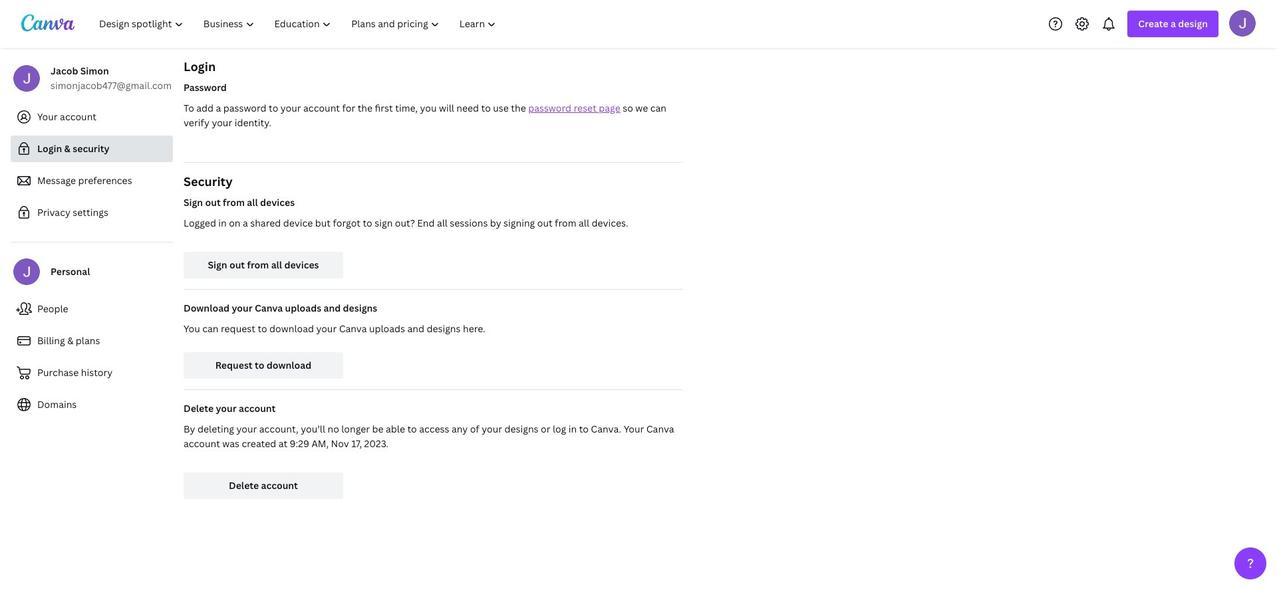 Task type: locate. For each thing, give the bounding box(es) containing it.
jacob simon image
[[1230, 10, 1256, 36]]

top level navigation element
[[91, 11, 508, 37]]



